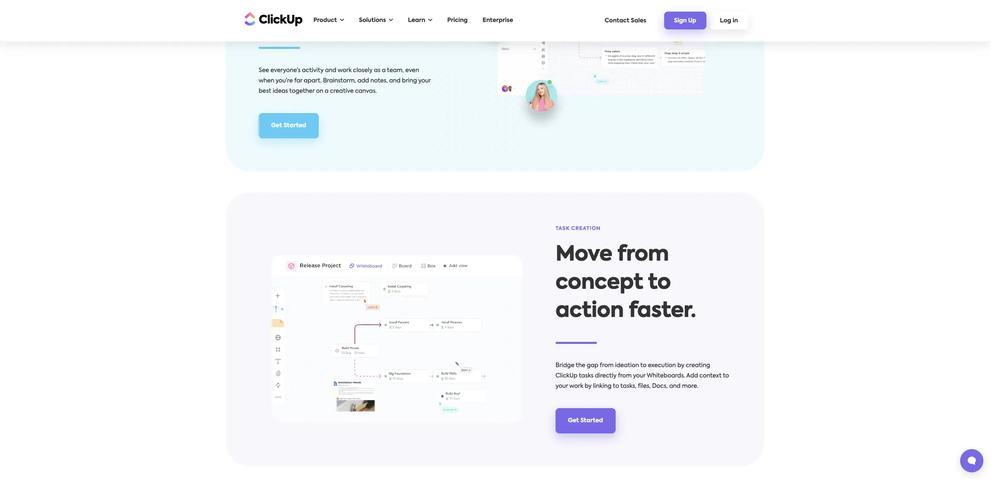 Task type: locate. For each thing, give the bounding box(es) containing it.
solutions button
[[355, 12, 397, 29]]

1 horizontal spatial and
[[389, 78, 401, 84]]

1 vertical spatial work
[[570, 384, 583, 390]]

get started down ideas
[[271, 123, 306, 129]]

whiteboard teamwork.png image
[[468, 0, 732, 133]]

0 horizontal spatial started
[[284, 123, 306, 129]]

by
[[678, 363, 685, 369], [585, 384, 592, 390]]

contact sales button
[[601, 13, 651, 28]]

your
[[418, 78, 431, 84], [633, 373, 646, 379], [556, 384, 568, 390]]

work
[[338, 68, 352, 74], [570, 384, 583, 390]]

concept
[[556, 273, 643, 294]]

a right as
[[382, 68, 386, 74]]

0 vertical spatial work
[[338, 68, 352, 74]]

0 vertical spatial by
[[678, 363, 685, 369]]

creative
[[330, 89, 354, 94]]

to
[[648, 273, 671, 294], [641, 363, 647, 369], [723, 373, 729, 379], [613, 384, 619, 390]]

work inside see everyone's activity and work closely as a team, even when you're far apart. brainstorm, add notes, and bring your best ideas together on a creative canvas.
[[338, 68, 352, 74]]

1 horizontal spatial get started button
[[556, 409, 616, 434]]

and
[[325, 68, 336, 74], [389, 78, 401, 84], [669, 384, 681, 390]]

get started button down the linking
[[556, 409, 616, 434]]

work up brainstorm,
[[338, 68, 352, 74]]

0 vertical spatial a
[[382, 68, 386, 74]]

get started down the linking
[[568, 418, 603, 424]]

get started
[[271, 123, 306, 129], [568, 418, 603, 424]]

0 horizontal spatial get started button
[[259, 113, 319, 139]]

0 vertical spatial and
[[325, 68, 336, 74]]

your right "bring"
[[418, 78, 431, 84]]

contact
[[605, 18, 630, 23]]

1 vertical spatial from
[[600, 363, 614, 369]]

learn
[[408, 17, 425, 23]]

1 vertical spatial get started button
[[556, 409, 616, 434]]

bridge
[[556, 363, 575, 369]]

by left creating
[[678, 363, 685, 369]]

0 vertical spatial get started
[[271, 123, 306, 129]]

work down clickup
[[570, 384, 583, 390]]

0 horizontal spatial and
[[325, 68, 336, 74]]

sign up
[[674, 18, 697, 24]]

0 horizontal spatial work
[[338, 68, 352, 74]]

to up faster.
[[648, 273, 671, 294]]

0 vertical spatial from
[[617, 245, 669, 266]]

1 horizontal spatial your
[[556, 384, 568, 390]]

log in
[[720, 18, 738, 24]]

to right ideation in the bottom right of the page
[[641, 363, 647, 369]]

the
[[576, 363, 586, 369]]

get started button for by
[[556, 409, 616, 434]]

far
[[294, 78, 302, 84]]

0 horizontal spatial get
[[271, 123, 282, 129]]

0 vertical spatial get started button
[[259, 113, 319, 139]]

0 horizontal spatial get started
[[271, 123, 306, 129]]

1 horizontal spatial by
[[678, 363, 685, 369]]

started down the linking
[[581, 418, 603, 424]]

get started for by
[[568, 418, 603, 424]]

get started button
[[259, 113, 319, 139], [556, 409, 616, 434]]

linking
[[593, 384, 612, 390]]

from
[[617, 245, 669, 266], [600, 363, 614, 369], [618, 373, 632, 379]]

your down clickup
[[556, 384, 568, 390]]

get
[[271, 123, 282, 129], [568, 418, 579, 424]]

started for linking
[[581, 418, 603, 424]]

your up files,
[[633, 373, 646, 379]]

1 vertical spatial by
[[585, 384, 592, 390]]

1 vertical spatial get started
[[568, 418, 603, 424]]

ideas
[[273, 89, 288, 94]]

2 vertical spatial your
[[556, 384, 568, 390]]

0 horizontal spatial your
[[418, 78, 431, 84]]

bring
[[402, 78, 417, 84]]

enterprise link
[[479, 12, 517, 29]]

and down team,
[[389, 78, 401, 84]]

get for best
[[271, 123, 282, 129]]

get for work
[[568, 418, 579, 424]]

brainstorm,
[[323, 78, 356, 84]]

1 horizontal spatial get started
[[568, 418, 603, 424]]

2 horizontal spatial and
[[669, 384, 681, 390]]

best
[[259, 89, 271, 94]]

1 vertical spatial a
[[325, 89, 329, 94]]

creating
[[686, 363, 710, 369]]

0 vertical spatial your
[[418, 78, 431, 84]]

a right on
[[325, 89, 329, 94]]

to left 'tasks,'
[[613, 384, 619, 390]]

started down together
[[284, 123, 306, 129]]

1 vertical spatial started
[[581, 418, 603, 424]]

clickup image
[[242, 11, 303, 27]]

started
[[284, 123, 306, 129], [581, 418, 603, 424]]

1 vertical spatial and
[[389, 78, 401, 84]]

by down tasks
[[585, 384, 592, 390]]

whiteboards.
[[647, 373, 685, 379]]

a
[[382, 68, 386, 74], [325, 89, 329, 94]]

get started button down ideas
[[259, 113, 319, 139]]

1 horizontal spatial work
[[570, 384, 583, 390]]

sign up button
[[664, 12, 707, 29]]

2 vertical spatial and
[[669, 384, 681, 390]]

notes,
[[371, 78, 388, 84]]

2 vertical spatial from
[[618, 373, 632, 379]]

and down 'whiteboards.'
[[669, 384, 681, 390]]

apart.
[[304, 78, 322, 84]]

1 vertical spatial get
[[568, 418, 579, 424]]

as
[[374, 68, 381, 74]]

log in link
[[710, 12, 748, 29]]

more.
[[682, 384, 699, 390]]

2 horizontal spatial your
[[633, 373, 646, 379]]

0 vertical spatial started
[[284, 123, 306, 129]]

0 vertical spatial get
[[271, 123, 282, 129]]

1 horizontal spatial get
[[568, 418, 579, 424]]

directly
[[595, 373, 617, 379]]

and inside bridge the gap from ideation to execution by creating clickup tasks directly from your whiteboards. add context to your work by linking to tasks, files, docs, and more.
[[669, 384, 681, 390]]

your inside see everyone's activity and work closely as a team, even when you're far apart. brainstorm, add notes, and bring your best ideas together on a creative canvas.
[[418, 78, 431, 84]]

1 horizontal spatial started
[[581, 418, 603, 424]]

and up brainstorm,
[[325, 68, 336, 74]]



Task type: describe. For each thing, give the bounding box(es) containing it.
when
[[259, 78, 274, 84]]

task creation
[[556, 227, 601, 232]]

you're
[[276, 78, 293, 84]]

your for a
[[418, 78, 431, 84]]

0 horizontal spatial by
[[585, 384, 592, 390]]

get started button for ideas
[[259, 113, 319, 139]]

creation
[[571, 227, 601, 232]]

context
[[700, 373, 722, 379]]

product
[[314, 17, 337, 23]]

gap
[[587, 363, 599, 369]]

to right context
[[723, 373, 729, 379]]

together
[[289, 89, 315, 94]]

in
[[733, 18, 738, 24]]

see everyone's activity and work closely as a team, even when you're far apart. brainstorm, add notes, and bring your best ideas together on a creative canvas.
[[259, 68, 431, 94]]

even
[[406, 68, 419, 74]]

on
[[316, 89, 323, 94]]

task
[[556, 227, 570, 232]]

started for together
[[284, 123, 306, 129]]

contact sales
[[605, 18, 646, 23]]

team,
[[387, 68, 404, 74]]

move from concept to action faster.
[[556, 245, 696, 322]]

pricing
[[447, 17, 468, 23]]

docs,
[[652, 384, 668, 390]]

files,
[[638, 384, 651, 390]]

see
[[259, 68, 269, 74]]

solutions
[[359, 17, 386, 23]]

faster.
[[629, 301, 696, 322]]

ideation
[[615, 363, 639, 369]]

to inside move from concept to action faster.
[[648, 273, 671, 294]]

1 vertical spatial your
[[633, 373, 646, 379]]

everyone's activity
[[271, 68, 324, 74]]

sign
[[674, 18, 687, 24]]

learn button
[[404, 12, 437, 29]]

from inside move from concept to action faster.
[[617, 245, 669, 266]]

add
[[358, 78, 369, 84]]

sales
[[631, 18, 646, 23]]

your for execution
[[556, 384, 568, 390]]

log
[[720, 18, 731, 24]]

work inside bridge the gap from ideation to execution by creating clickup tasks directly from your whiteboards. add context to your work by linking to tasks, files, docs, and more.
[[570, 384, 583, 390]]

clickup
[[556, 373, 578, 379]]

0 horizontal spatial a
[[325, 89, 329, 94]]

closely
[[353, 68, 373, 74]]

get started for ideas
[[271, 123, 306, 129]]

execution
[[648, 363, 676, 369]]

canvas.
[[355, 89, 377, 94]]

enterprise
[[483, 17, 513, 23]]

move
[[556, 245, 612, 266]]

pricing link
[[443, 12, 472, 29]]

up
[[688, 18, 697, 24]]

add
[[687, 373, 698, 379]]

tasks
[[579, 373, 594, 379]]

1 horizontal spatial a
[[382, 68, 386, 74]]

action
[[556, 301, 624, 322]]

bridge the gap from ideation to execution by creating clickup tasks directly from your whiteboards. add context to your work by linking to tasks, files, docs, and more.
[[556, 363, 729, 390]]

tasks,
[[621, 384, 637, 390]]

product button
[[309, 12, 348, 29]]



Task type: vqa. For each thing, say whether or not it's contained in the screenshot.
Get
yes



